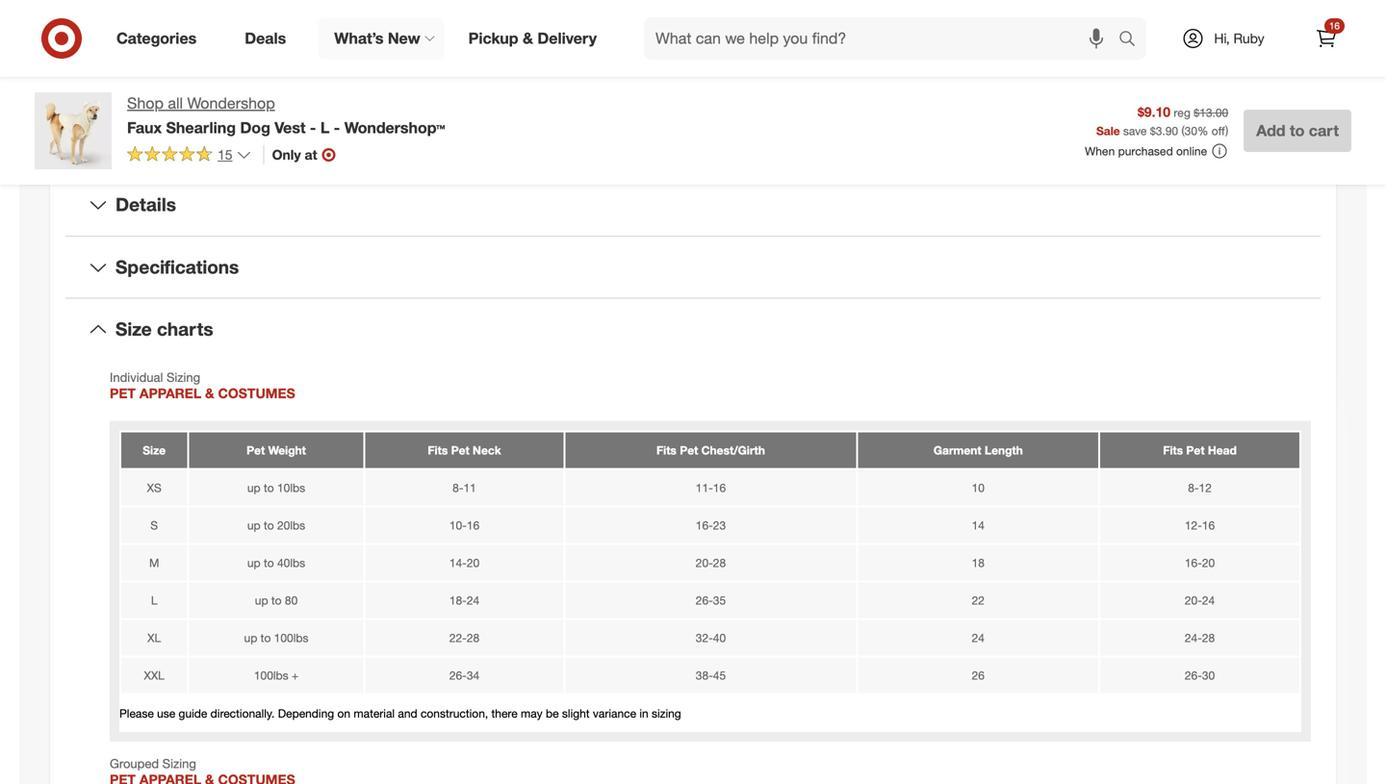 Task type: describe. For each thing, give the bounding box(es) containing it.
sale
[[1097, 124, 1120, 138]]

search button
[[1110, 17, 1156, 64]]

when purchased online
[[1085, 144, 1208, 158]]

&
[[523, 29, 533, 48]]

reg
[[1174, 106, 1191, 120]]

what's
[[334, 29, 384, 48]]

to
[[1290, 121, 1305, 140]]

details button
[[65, 175, 1321, 236]]

3.90
[[1156, 124, 1179, 138]]

new
[[388, 29, 420, 48]]

search
[[1110, 31, 1156, 50]]

categories
[[117, 29, 197, 48]]

$9.10 reg $13.00 sale save $ 3.90 ( 30 % off )
[[1097, 104, 1229, 138]]

images
[[369, 39, 419, 58]]

(
[[1182, 124, 1185, 138]]

wondershop
[[187, 94, 275, 113]]

online
[[1177, 144, 1208, 158]]

shearling
[[166, 118, 236, 137]]

add to cart button
[[1244, 110, 1352, 152]]

deals link
[[228, 17, 310, 60]]

%
[[1198, 124, 1209, 138]]

size
[[116, 318, 152, 341]]

sponsored
[[1295, 35, 1352, 49]]

image gallery element
[[35, 0, 670, 70]]

dog
[[240, 118, 270, 137]]

)
[[1226, 124, 1229, 138]]

only
[[272, 146, 301, 163]]

cart
[[1309, 121, 1339, 140]]

15
[[218, 146, 233, 163]]

add to cart
[[1257, 121, 1339, 140]]

hi, ruby
[[1215, 30, 1265, 47]]

deals
[[245, 29, 286, 48]]

show
[[286, 39, 325, 58]]

what's new link
[[318, 17, 445, 60]]

shop
[[127, 94, 164, 113]]

What can we help you find? suggestions appear below search field
[[644, 17, 1124, 60]]

l
[[321, 118, 330, 137]]

size charts
[[116, 318, 213, 341]]



Task type: locate. For each thing, give the bounding box(es) containing it.
16
[[1330, 20, 1340, 32]]

1 horizontal spatial -
[[334, 118, 340, 137]]

wondershop™
[[344, 118, 445, 137]]

advertisement region
[[716, 0, 1352, 33]]

ruby
[[1234, 30, 1265, 47]]

add
[[1257, 121, 1286, 140]]

purchased
[[1119, 144, 1173, 158]]

pickup
[[469, 29, 519, 48]]

- left l
[[310, 118, 316, 137]]

at
[[305, 146, 317, 163]]

30
[[1185, 124, 1198, 138]]

show more images
[[286, 39, 419, 58]]

specifications button
[[65, 237, 1321, 298]]

off
[[1212, 124, 1226, 138]]

details
[[116, 194, 176, 216]]

when
[[1085, 144, 1115, 158]]

- right l
[[334, 118, 340, 137]]

specifications
[[116, 256, 239, 278]]

more
[[329, 39, 365, 58]]

0 horizontal spatial -
[[310, 118, 316, 137]]

shop all wondershop faux shearling dog vest - l - wondershop™
[[127, 94, 445, 137]]

show more images button
[[274, 27, 431, 70]]

$9.10
[[1138, 104, 1171, 120]]

$13.00
[[1194, 106, 1229, 120]]

2 - from the left
[[334, 118, 340, 137]]

1 - from the left
[[310, 118, 316, 137]]

only at
[[272, 146, 317, 163]]

pickup & delivery link
[[452, 17, 621, 60]]

save
[[1124, 124, 1147, 138]]

15 link
[[127, 145, 252, 167]]

size charts button
[[65, 299, 1321, 361]]

all
[[168, 94, 183, 113]]

hi,
[[1215, 30, 1230, 47]]

-
[[310, 118, 316, 137], [334, 118, 340, 137]]

charts
[[157, 318, 213, 341]]

vest
[[275, 118, 306, 137]]

image of faux shearling dog vest - l - wondershop™ image
[[35, 92, 112, 169]]

16 link
[[1306, 17, 1348, 60]]

delivery
[[538, 29, 597, 48]]

faux
[[127, 118, 162, 137]]

what's new
[[334, 29, 420, 48]]

$
[[1150, 124, 1156, 138]]

pickup & delivery
[[469, 29, 597, 48]]

categories link
[[100, 17, 221, 60]]



Task type: vqa. For each thing, say whether or not it's contained in the screenshot.
"Ruby"
yes



